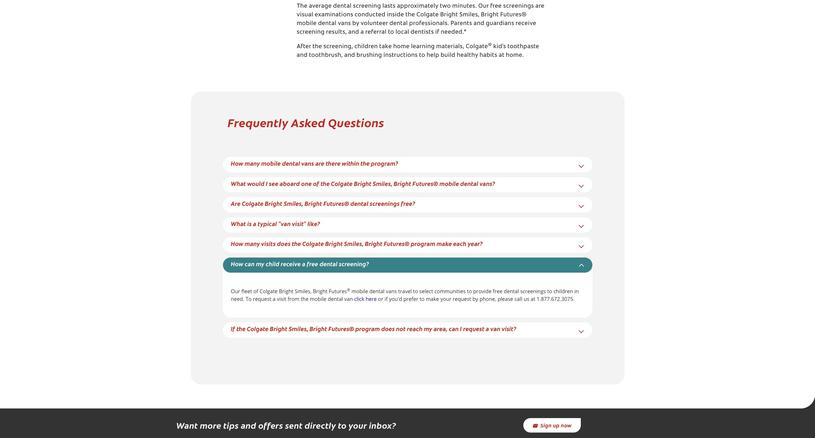 Task type: describe. For each thing, give the bounding box(es) containing it.
would
[[247, 180, 265, 188]]

select
[[420, 288, 433, 295]]

reach
[[407, 325, 423, 333]]

please
[[498, 296, 514, 303]]

vans inside the mobile dental vans travel to select communities to provide free dental screenings to children in need. to request a visit from the mobile dental van
[[386, 288, 397, 295]]

up
[[553, 422, 560, 429]]

many for visits
[[245, 240, 260, 248]]

referral
[[366, 30, 387, 35]]

and right tips
[[241, 420, 256, 431]]

more
[[200, 420, 221, 431]]

0 horizontal spatial my
[[256, 260, 264, 268]]

0 horizontal spatial receive
[[281, 260, 301, 268]]

program?
[[371, 160, 399, 168]]

your for to
[[349, 420, 367, 431]]

children inside the mobile dental vans travel to select communities to provide free dental screenings to children in need. to request a visit from the mobile dental van
[[554, 288, 573, 295]]

help
[[427, 53, 440, 58]]

now
[[561, 422, 572, 429]]

what would i see aboard one of the colgate bright smiles, bright futures® mobile dental vans? button
[[231, 180, 495, 188]]

take
[[380, 44, 392, 50]]

travel
[[399, 288, 412, 295]]

smiles, up screening?
[[344, 240, 364, 248]]

click here link
[[354, 296, 377, 303]]

the average dental screening lasts approximately two minutes. our free screenings are visual examinations conducted inside the colgate bright smiles, bright futures® mobile dental vans by volunteer dental professionals. parents and guardians receive screening results, and a referral to local dentists if needed.*
[[297, 3, 545, 35]]

the inside after the screening, children take home learning materials, colgate ® kid's toothpaste and toothbrush, and brushing instructions to help build healthy habits at home.
[[313, 44, 322, 50]]

a right the is
[[253, 220, 257, 228]]

free for futures®
[[491, 3, 502, 9]]

within
[[342, 160, 359, 168]]

here
[[366, 296, 377, 303]]

to inside 'the average dental screening lasts approximately two minutes. our free screenings are visual examinations conducted inside the colgate bright smiles, bright futures® mobile dental vans by volunteer dental professionals. parents and guardians receive screening results, and a referral to local dentists if needed.*'
[[388, 30, 394, 35]]

dentists
[[411, 30, 434, 35]]

1 horizontal spatial by
[[473, 296, 479, 303]]

the down "visit""
[[292, 240, 301, 248]]

phone,
[[480, 296, 497, 303]]

offers
[[258, 420, 283, 431]]

one
[[301, 180, 312, 188]]

local
[[396, 30, 410, 35]]

® inside after the screening, children take home learning materials, colgate ® kid's toothpaste and toothbrush, and brushing instructions to help build healthy habits at home.
[[488, 43, 492, 47]]

like?
[[308, 220, 320, 228]]

after the screening, children take home learning materials, colgate ® kid's toothpaste and toothbrush, and brushing instructions to help build healthy habits at home.
[[297, 43, 540, 58]]

average
[[309, 3, 332, 9]]

the
[[297, 3, 308, 9]]

screenings inside the mobile dental vans travel to select communities to provide free dental screenings to children in need. to request a visit from the mobile dental van
[[521, 288, 546, 295]]

if the colgate bright smiles, bright futures® program does not reach my area, can i request a van visit?
[[231, 325, 517, 333]]

visual
[[297, 12, 313, 18]]

how for how many visits does the colgate bright smiles, bright futures® program make each year?
[[231, 240, 244, 248]]

and down after
[[297, 53, 308, 58]]

guardians
[[486, 21, 515, 27]]

how many visits does the colgate bright smiles, bright futures® program make each year?
[[231, 240, 483, 248]]

aboard
[[280, 180, 300, 188]]

how many visits does the colgate bright smiles, bright futures® program make each year? button
[[231, 240, 483, 248]]

1 horizontal spatial screening
[[353, 3, 381, 9]]

volunteer
[[361, 21, 388, 27]]

or
[[378, 296, 384, 303]]

if
[[231, 325, 235, 333]]

the inside 'the average dental screening lasts approximately two minutes. our free screenings are visual examinations conducted inside the colgate bright smiles, bright futures® mobile dental vans by volunteer dental professionals. parents and guardians receive screening results, and a referral to local dentists if needed.*'
[[406, 12, 415, 18]]

visit
[[277, 296, 287, 303]]

a up our fleet of colgate bright smiles, bright futures ®
[[302, 260, 306, 268]]

0 vertical spatial make
[[437, 240, 452, 248]]

tips
[[223, 420, 239, 431]]

instructions
[[384, 53, 418, 58]]

smiles, down aboard
[[284, 200, 303, 208]]

futures® inside 'the average dental screening lasts approximately two minutes. our free screenings are visual examinations conducted inside the colgate bright smiles, bright futures® mobile dental vans by volunteer dental professionals. parents and guardians receive screening results, and a referral to local dentists if needed.*'
[[501, 12, 527, 18]]

and down screening,
[[344, 53, 355, 58]]

fleet
[[242, 288, 252, 295]]

screening?
[[339, 260, 369, 268]]

home
[[394, 44, 410, 50]]

want more tips and offers sent directly to your inbox?
[[176, 420, 396, 431]]

mobile inside 'the average dental screening lasts approximately two minutes. our free screenings are visual examinations conducted inside the colgate bright smiles, bright futures® mobile dental vans by volunteer dental professionals. parents and guardians receive screening results, and a referral to local dentists if needed.*'
[[297, 21, 317, 27]]

are colgate bright smiles, bright futures® dental screenings free? button
[[231, 200, 415, 208]]

are
[[231, 200, 241, 208]]

1 vertical spatial if
[[385, 296, 388, 303]]

not
[[396, 325, 406, 333]]

inbox?
[[369, 420, 396, 431]]

what would i see aboard one of the colgate bright smiles, bright futures® mobile dental vans?
[[231, 180, 495, 188]]

in
[[575, 288, 579, 295]]

how for how can my child receive a free dental screening?
[[231, 260, 244, 268]]

area,
[[434, 325, 448, 333]]

click here or if you'd prefer to make your request by phone, please call us at 1.877.672.3075.
[[354, 296, 575, 303]]

1 vertical spatial screening
[[297, 30, 325, 35]]

what is a typical "van visit" like? button
[[231, 220, 320, 228]]

how can my child receive a free dental screening?
[[231, 260, 369, 268]]

rounded corner image
[[801, 395, 816, 409]]

colgate right if
[[247, 325, 269, 333]]

us
[[524, 296, 530, 303]]

our inside our fleet of colgate bright smiles, bright futures ®
[[231, 288, 240, 295]]

your for make
[[441, 296, 452, 303]]

visit"
[[292, 220, 306, 228]]

call
[[515, 296, 523, 303]]

frequently asked questions
[[228, 114, 384, 130]]

1 vertical spatial my
[[424, 325, 433, 333]]

colgate inside our fleet of colgate bright smiles, bright futures ®
[[260, 288, 278, 295]]

1 vertical spatial at
[[531, 296, 536, 303]]

dental up aboard
[[282, 160, 300, 168]]

lasts
[[383, 3, 396, 9]]

brushing
[[357, 53, 382, 58]]

what for what is a typical "van visit" like?
[[231, 220, 246, 228]]

our fleet of colgate bright smiles, bright futures ®
[[231, 287, 350, 295]]

want
[[176, 420, 198, 431]]

to up 1.877.672.3075. at bottom right
[[548, 288, 553, 295]]

two
[[440, 3, 451, 9]]

if inside 'the average dental screening lasts approximately two minutes. our free screenings are visual examinations conducted inside the colgate bright smiles, bright futures® mobile dental vans by volunteer dental professionals. parents and guardians receive screening results, and a referral to local dentists if needed.*'
[[436, 30, 440, 35]]

dental up examinations
[[333, 3, 352, 9]]

of inside our fleet of colgate bright smiles, bright futures ®
[[254, 288, 258, 295]]

by inside 'the average dental screening lasts approximately two minutes. our free screenings are visual examinations conducted inside the colgate bright smiles, bright futures® mobile dental vans by volunteer dental professionals. parents and guardians receive screening results, and a referral to local dentists if needed.*'
[[353, 21, 359, 27]]

how many mobile dental vans are there within the program? button
[[231, 160, 399, 168]]

home.
[[506, 53, 524, 58]]

1 vertical spatial does
[[381, 325, 395, 333]]

0 horizontal spatial does
[[277, 240, 291, 248]]

our inside 'the average dental screening lasts approximately two minutes. our free screenings are visual examinations conducted inside the colgate bright smiles, bright futures® mobile dental vans by volunteer dental professionals. parents and guardians receive screening results, and a referral to local dentists if needed.*'
[[479, 3, 489, 9]]

1.877.672.3075.
[[537, 296, 575, 303]]

toothbrush,
[[309, 53, 343, 58]]

how for how many mobile dental vans are there within the program?
[[231, 160, 244, 168]]



Task type: locate. For each thing, give the bounding box(es) containing it.
0 vertical spatial free
[[491, 3, 502, 9]]

1 horizontal spatial are
[[536, 3, 545, 9]]

each
[[454, 240, 467, 248]]

is
[[247, 220, 252, 228]]

request down communities
[[453, 296, 471, 303]]

our right minutes.
[[479, 3, 489, 9]]

0 horizontal spatial i
[[266, 180, 268, 188]]

0 vertical spatial can
[[245, 260, 255, 268]]

to up 'click here or if you'd prefer to make your request by phone, please call us at 1.877.672.3075.'
[[467, 288, 472, 295]]

if
[[436, 30, 440, 35], [385, 296, 388, 303]]

child
[[266, 260, 280, 268]]

the right one
[[321, 180, 330, 188]]

futures
[[329, 288, 347, 295]]

children
[[355, 44, 378, 50], [554, 288, 573, 295]]

my left area,
[[424, 325, 433, 333]]

kid's
[[494, 44, 506, 50]]

1 horizontal spatial does
[[381, 325, 395, 333]]

if the colgate bright smiles, bright futures® program does not reach my area, can i request a van visit? button
[[231, 325, 517, 333]]

dental up the or
[[370, 288, 385, 295]]

your down communities
[[441, 296, 452, 303]]

materials,
[[437, 44, 465, 50]]

0 vertical spatial i
[[266, 180, 268, 188]]

children inside after the screening, children take home learning materials, colgate ® kid's toothpaste and toothbrush, and brushing instructions to help build healthy habits at home.
[[355, 44, 378, 50]]

at inside after the screening, children take home learning materials, colgate ® kid's toothpaste and toothbrush, and brushing instructions to help build healthy habits at home.
[[499, 53, 505, 58]]

colgate right are
[[242, 200, 264, 208]]

to left the local
[[388, 30, 394, 35]]

and right parents
[[474, 21, 485, 27]]

parents
[[451, 21, 472, 27]]

screenings up the guardians
[[504, 3, 534, 9]]

the up toothbrush,
[[313, 44, 322, 50]]

screenings
[[504, 3, 534, 9], [370, 200, 400, 208], [521, 288, 546, 295]]

vans up one
[[302, 160, 314, 168]]

to down select
[[420, 296, 425, 303]]

colgate down 'within'
[[331, 180, 353, 188]]

a left visit?
[[486, 325, 489, 333]]

by down provide
[[473, 296, 479, 303]]

learning
[[411, 44, 435, 50]]

request inside the mobile dental vans travel to select communities to provide free dental screenings to children in need. to request a visit from the mobile dental van
[[253, 296, 272, 303]]

1 vertical spatial of
[[254, 288, 258, 295]]

1 many from the top
[[245, 160, 260, 168]]

your left "inbox?"
[[349, 420, 367, 431]]

click
[[354, 296, 365, 303]]

1 horizontal spatial ®
[[488, 43, 492, 47]]

i right area,
[[460, 325, 462, 333]]

vans up you'd
[[386, 288, 397, 295]]

colgate up healthy
[[466, 44, 488, 50]]

0 horizontal spatial ®
[[347, 287, 350, 293]]

2 vertical spatial vans
[[386, 288, 397, 295]]

toothpaste
[[508, 44, 540, 50]]

to
[[246, 296, 252, 303]]

screenings left free?
[[370, 200, 400, 208]]

1 horizontal spatial can
[[449, 325, 459, 333]]

0 horizontal spatial can
[[245, 260, 255, 268]]

free
[[491, 3, 502, 9], [307, 260, 318, 268], [493, 288, 503, 295]]

0 vertical spatial at
[[499, 53, 505, 58]]

dental down what would i see aboard one of the colgate bright smiles, bright futures® mobile dental vans? button
[[351, 200, 369, 208]]

screening,
[[324, 44, 353, 50]]

0 horizontal spatial your
[[349, 420, 367, 431]]

asked
[[291, 114, 326, 130]]

make down select
[[426, 296, 439, 303]]

1 vertical spatial screenings
[[370, 200, 400, 208]]

a
[[361, 30, 364, 35], [253, 220, 257, 228], [302, 260, 306, 268], [273, 296, 276, 303], [486, 325, 489, 333]]

free for the
[[493, 288, 503, 295]]

0 horizontal spatial program
[[356, 325, 380, 333]]

by
[[353, 21, 359, 27], [473, 296, 479, 303]]

free inside 'the average dental screening lasts approximately two minutes. our free screenings are visual examinations conducted inside the colgate bright smiles, bright futures® mobile dental vans by volunteer dental professionals. parents and guardians receive screening results, and a referral to local dentists if needed.*'
[[491, 3, 502, 9]]

a left visit
[[273, 296, 276, 303]]

1 vertical spatial how
[[231, 240, 244, 248]]

by down conducted
[[353, 21, 359, 27]]

our up need. in the bottom of the page
[[231, 288, 240, 295]]

smiles, down program?
[[373, 180, 393, 188]]

van inside the mobile dental vans travel to select communities to provide free dental screenings to children in need. to request a visit from the mobile dental van
[[344, 296, 353, 303]]

many
[[245, 160, 260, 168], [245, 240, 260, 248]]

1 vertical spatial program
[[356, 325, 380, 333]]

1 horizontal spatial van
[[491, 325, 501, 333]]

® down screening?
[[347, 287, 350, 293]]

can left child
[[245, 260, 255, 268]]

to inside after the screening, children take home learning materials, colgate ® kid's toothpaste and toothbrush, and brushing instructions to help build healthy habits at home.
[[419, 53, 425, 58]]

at right 'us'
[[531, 296, 536, 303]]

receive up toothpaste
[[516, 21, 537, 27]]

conducted
[[355, 12, 386, 18]]

1 horizontal spatial vans
[[338, 21, 351, 27]]

3 how from the top
[[231, 260, 244, 268]]

directly
[[305, 420, 336, 431]]

0 vertical spatial vans
[[338, 21, 351, 27]]

my left child
[[256, 260, 264, 268]]

1 vertical spatial van
[[491, 325, 501, 333]]

children up 1.877.672.3075. at bottom right
[[554, 288, 573, 295]]

visits
[[261, 240, 276, 248]]

2 how from the top
[[231, 240, 244, 248]]

to up prefer
[[413, 288, 418, 295]]

colgate inside after the screening, children take home learning materials, colgate ® kid's toothpaste and toothbrush, and brushing instructions to help build healthy habits at home.
[[466, 44, 488, 50]]

1 vertical spatial what
[[231, 220, 246, 228]]

does right visits
[[277, 240, 291, 248]]

to
[[388, 30, 394, 35], [419, 53, 425, 58], [413, 288, 418, 295], [467, 288, 472, 295], [548, 288, 553, 295], [420, 296, 425, 303], [338, 420, 347, 431]]

1 vertical spatial make
[[426, 296, 439, 303]]

how many mobile dental vans are there within the program?
[[231, 160, 399, 168]]

1 vertical spatial by
[[473, 296, 479, 303]]

1 horizontal spatial if
[[436, 30, 440, 35]]

0 vertical spatial many
[[245, 160, 260, 168]]

0 vertical spatial my
[[256, 260, 264, 268]]

of right fleet
[[254, 288, 258, 295]]

colgate up professionals.
[[417, 12, 439, 18]]

0 vertical spatial ®
[[488, 43, 492, 47]]

0 horizontal spatial screening
[[297, 30, 325, 35]]

1 vertical spatial children
[[554, 288, 573, 295]]

if right the or
[[385, 296, 388, 303]]

professionals.
[[410, 21, 449, 27]]

1 horizontal spatial of
[[313, 180, 319, 188]]

1 vertical spatial can
[[449, 325, 459, 333]]

dental left screening?
[[320, 260, 338, 268]]

and right the results,
[[349, 30, 359, 35]]

0 vertical spatial children
[[355, 44, 378, 50]]

0 horizontal spatial children
[[355, 44, 378, 50]]

many left visits
[[245, 240, 260, 248]]

my
[[256, 260, 264, 268], [424, 325, 433, 333]]

vans up the results,
[[338, 21, 351, 27]]

van left click
[[344, 296, 353, 303]]

smiles, down minutes.
[[460, 12, 480, 18]]

0 vertical spatial how
[[231, 160, 244, 168]]

0 horizontal spatial at
[[499, 53, 505, 58]]

what left would
[[231, 180, 246, 188]]

request right to on the bottom
[[253, 296, 272, 303]]

at down kid's
[[499, 53, 505, 58]]

dental up please
[[504, 288, 519, 295]]

typical
[[258, 220, 277, 228]]

free inside the mobile dental vans travel to select communities to provide free dental screenings to children in need. to request a visit from the mobile dental van
[[493, 288, 503, 295]]

colgate down like?
[[303, 240, 324, 248]]

request
[[253, 296, 272, 303], [453, 296, 471, 303], [464, 325, 485, 333]]

0 vertical spatial screening
[[353, 3, 381, 9]]

0 horizontal spatial if
[[385, 296, 388, 303]]

screenings up 'us'
[[521, 288, 546, 295]]

2 vertical spatial free
[[493, 288, 503, 295]]

provide
[[474, 288, 492, 295]]

2 what from the top
[[231, 220, 246, 228]]

2 vertical spatial screenings
[[521, 288, 546, 295]]

free?
[[401, 200, 415, 208]]

to right directly
[[338, 420, 347, 431]]

receive inside 'the average dental screening lasts approximately two minutes. our free screenings are visual examinations conducted inside the colgate bright smiles, bright futures® mobile dental vans by volunteer dental professionals. parents and guardians receive screening results, and a referral to local dentists if needed.*'
[[516, 21, 537, 27]]

i left 'see'
[[266, 180, 268, 188]]

many for mobile
[[245, 160, 260, 168]]

vans inside 'the average dental screening lasts approximately two minutes. our free screenings are visual examinations conducted inside the colgate bright smiles, bright futures® mobile dental vans by volunteer dental professionals. parents and guardians receive screening results, and a referral to local dentists if needed.*'
[[338, 21, 351, 27]]

dental down inside
[[390, 21, 408, 27]]

receive right child
[[281, 260, 301, 268]]

vans
[[338, 21, 351, 27], [302, 160, 314, 168], [386, 288, 397, 295]]

the inside the mobile dental vans travel to select communities to provide free dental screenings to children in need. to request a visit from the mobile dental van
[[301, 296, 309, 303]]

a left the referral
[[361, 30, 364, 35]]

2 many from the top
[[245, 240, 260, 248]]

1 horizontal spatial your
[[441, 296, 452, 303]]

are inside 'the average dental screening lasts approximately two minutes. our free screenings are visual examinations conducted inside the colgate bright smiles, bright futures® mobile dental vans by volunteer dental professionals. parents and guardians receive screening results, and a referral to local dentists if needed.*'
[[536, 3, 545, 9]]

children up brushing
[[355, 44, 378, 50]]

1 horizontal spatial my
[[424, 325, 433, 333]]

needed.*
[[441, 30, 467, 35]]

what is a typical "van visit" like?
[[231, 220, 320, 228]]

the right 'within'
[[361, 160, 370, 168]]

year?
[[468, 240, 483, 248]]

0 vertical spatial your
[[441, 296, 452, 303]]

0 vertical spatial what
[[231, 180, 246, 188]]

dental down examinations
[[318, 21, 337, 27]]

after
[[297, 44, 311, 50]]

habits
[[480, 53, 498, 58]]

the right if
[[237, 325, 246, 333]]

smiles, up from
[[295, 288, 312, 295]]

0 vertical spatial screenings
[[504, 3, 534, 9]]

0 horizontal spatial our
[[231, 288, 240, 295]]

smiles,
[[460, 12, 480, 18], [373, 180, 393, 188], [284, 200, 303, 208], [344, 240, 364, 248], [295, 288, 312, 295], [289, 325, 308, 333]]

and
[[474, 21, 485, 27], [349, 30, 359, 35], [297, 53, 308, 58], [344, 53, 355, 58], [241, 420, 256, 431]]

approximately
[[397, 3, 439, 9]]

does
[[277, 240, 291, 248], [381, 325, 395, 333]]

of right one
[[313, 180, 319, 188]]

1 vertical spatial our
[[231, 288, 240, 295]]

screening up after
[[297, 30, 325, 35]]

smiles, down from
[[289, 325, 308, 333]]

can right area,
[[449, 325, 459, 333]]

"van
[[278, 220, 291, 228]]

0 vertical spatial van
[[344, 296, 353, 303]]

van
[[344, 296, 353, 303], [491, 325, 501, 333]]

screening
[[353, 3, 381, 9], [297, 30, 325, 35]]

if down professionals.
[[436, 30, 440, 35]]

smiles, inside 'the average dental screening lasts approximately two minutes. our free screenings are visual examinations conducted inside the colgate bright smiles, bright futures® mobile dental vans by volunteer dental professionals. parents and guardians receive screening results, and a referral to local dentists if needed.*'
[[460, 12, 480, 18]]

of
[[313, 180, 319, 188], [254, 288, 258, 295]]

healthy
[[457, 53, 478, 58]]

2 horizontal spatial vans
[[386, 288, 397, 295]]

make
[[437, 240, 452, 248], [426, 296, 439, 303]]

0 vertical spatial are
[[536, 3, 545, 9]]

screening up conducted
[[353, 3, 381, 9]]

examinations
[[315, 12, 353, 18]]

0 horizontal spatial vans
[[302, 160, 314, 168]]

from
[[288, 296, 300, 303]]

to down learning
[[419, 53, 425, 58]]

what left the is
[[231, 220, 246, 228]]

0 vertical spatial our
[[479, 3, 489, 9]]

minutes.
[[453, 3, 477, 9]]

1 vertical spatial free
[[307, 260, 318, 268]]

® left kid's
[[488, 43, 492, 47]]

1 horizontal spatial i
[[460, 325, 462, 333]]

1 how from the top
[[231, 160, 244, 168]]

0 horizontal spatial of
[[254, 288, 258, 295]]

1 horizontal spatial program
[[411, 240, 436, 248]]

smiles, inside our fleet of colgate bright smiles, bright futures ®
[[295, 288, 312, 295]]

1 vertical spatial receive
[[281, 260, 301, 268]]

0 vertical spatial by
[[353, 21, 359, 27]]

inside
[[387, 12, 404, 18]]

1 vertical spatial ®
[[347, 287, 350, 293]]

sign up now link
[[524, 418, 581, 433]]

1 vertical spatial are
[[316, 160, 325, 168]]

communities
[[435, 288, 466, 295]]

van left visit?
[[491, 325, 501, 333]]

1 horizontal spatial at
[[531, 296, 536, 303]]

1 horizontal spatial our
[[479, 3, 489, 9]]

1 horizontal spatial receive
[[516, 21, 537, 27]]

results,
[[326, 30, 347, 35]]

screenings inside 'the average dental screening lasts approximately two minutes. our free screenings are visual examinations conducted inside the colgate bright smiles, bright futures® mobile dental vans by volunteer dental professionals. parents and guardians receive screening results, and a referral to local dentists if needed.*'
[[504, 3, 534, 9]]

many up would
[[245, 160, 260, 168]]

1 vertical spatial your
[[349, 420, 367, 431]]

a inside 'the average dental screening lasts approximately two minutes. our free screenings are visual examinations conducted inside the colgate bright smiles, bright futures® mobile dental vans by volunteer dental professionals. parents and guardians receive screening results, and a referral to local dentists if needed.*'
[[361, 30, 364, 35]]

how
[[231, 160, 244, 168], [231, 240, 244, 248], [231, 260, 244, 268]]

1 what from the top
[[231, 180, 246, 188]]

build
[[441, 53, 456, 58]]

dental
[[333, 3, 352, 9], [318, 21, 337, 27], [390, 21, 408, 27], [282, 160, 300, 168], [461, 180, 479, 188], [351, 200, 369, 208], [320, 260, 338, 268], [370, 288, 385, 295], [504, 288, 519, 295], [328, 296, 343, 303]]

dental left "vans?"
[[461, 180, 479, 188]]

bright
[[441, 12, 458, 18], [481, 12, 499, 18], [354, 180, 372, 188], [394, 180, 411, 188], [265, 200, 283, 208], [305, 200, 322, 208], [325, 240, 343, 248], [365, 240, 383, 248], [279, 288, 294, 295], [313, 288, 328, 295], [270, 325, 288, 333], [310, 325, 327, 333]]

the
[[406, 12, 415, 18], [313, 44, 322, 50], [361, 160, 370, 168], [321, 180, 330, 188], [292, 240, 301, 248], [301, 296, 309, 303], [237, 325, 246, 333]]

program
[[411, 240, 436, 248], [356, 325, 380, 333]]

0 vertical spatial receive
[[516, 21, 537, 27]]

0 horizontal spatial are
[[316, 160, 325, 168]]

make left each
[[437, 240, 452, 248]]

1 vertical spatial i
[[460, 325, 462, 333]]

request down 'click here or if you'd prefer to make your request by phone, please call us at 1.877.672.3075.'
[[464, 325, 485, 333]]

0 vertical spatial if
[[436, 30, 440, 35]]

the right from
[[301, 296, 309, 303]]

0 vertical spatial program
[[411, 240, 436, 248]]

does left not
[[381, 325, 395, 333]]

colgate up visit
[[260, 288, 278, 295]]

0 vertical spatial does
[[277, 240, 291, 248]]

colgate inside 'the average dental screening lasts approximately two minutes. our free screenings are visual examinations conducted inside the colgate bright smiles, bright futures® mobile dental vans by volunteer dental professionals. parents and guardians receive screening results, and a referral to local dentists if needed.*'
[[417, 12, 439, 18]]

2 vertical spatial how
[[231, 260, 244, 268]]

sent
[[285, 420, 303, 431]]

a inside the mobile dental vans travel to select communities to provide free dental screenings to children in need. to request a visit from the mobile dental van
[[273, 296, 276, 303]]

your
[[441, 296, 452, 303], [349, 420, 367, 431]]

need.
[[231, 296, 244, 303]]

1 horizontal spatial children
[[554, 288, 573, 295]]

0 horizontal spatial van
[[344, 296, 353, 303]]

0 horizontal spatial by
[[353, 21, 359, 27]]

the down approximately
[[406, 12, 415, 18]]

1 vertical spatial vans
[[302, 160, 314, 168]]

questions
[[328, 114, 384, 130]]

are colgate bright smiles, bright futures® dental screenings free?
[[231, 200, 415, 208]]

0 vertical spatial of
[[313, 180, 319, 188]]

what for what would i see aboard one of the colgate bright smiles, bright futures® mobile dental vans?
[[231, 180, 246, 188]]

see
[[269, 180, 279, 188]]

dental down futures
[[328, 296, 343, 303]]

mobile dental vans travel to select communities to provide free dental screenings to children in need. to request a visit from the mobile dental van
[[231, 288, 579, 303]]

you'd
[[389, 296, 402, 303]]

1 vertical spatial many
[[245, 240, 260, 248]]

vans?
[[480, 180, 495, 188]]

® inside our fleet of colgate bright smiles, bright futures ®
[[347, 287, 350, 293]]



Task type: vqa. For each thing, say whether or not it's contained in the screenshot.
treatment
no



